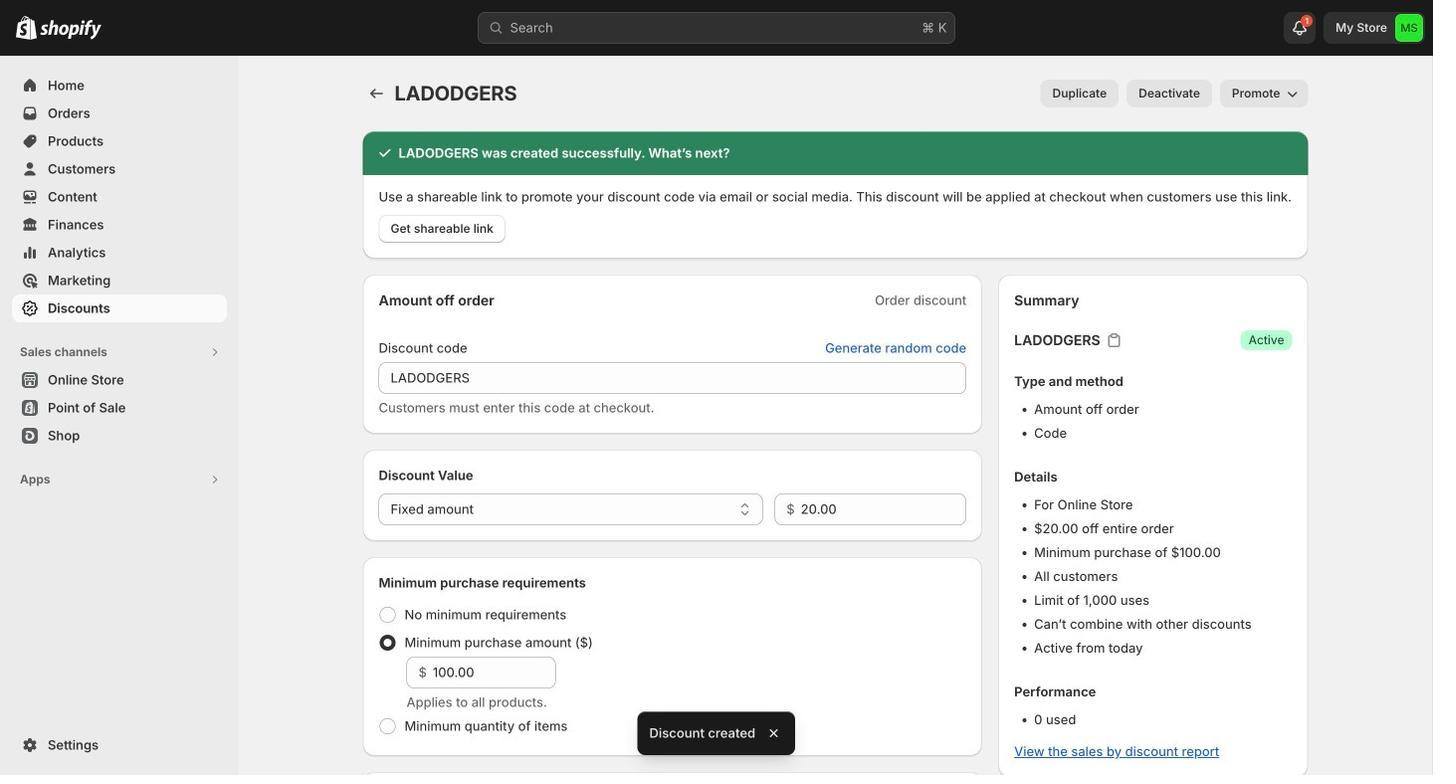 Task type: vqa. For each thing, say whether or not it's contained in the screenshot.
text field
yes



Task type: locate. For each thing, give the bounding box(es) containing it.
shopify image
[[16, 16, 37, 40]]

shopify image
[[40, 20, 102, 40]]

None text field
[[379, 362, 967, 394]]

0.00 text field
[[433, 657, 556, 689]]

my store image
[[1396, 14, 1424, 42]]



Task type: describe. For each thing, give the bounding box(es) containing it.
0.00 text field
[[801, 494, 967, 526]]



